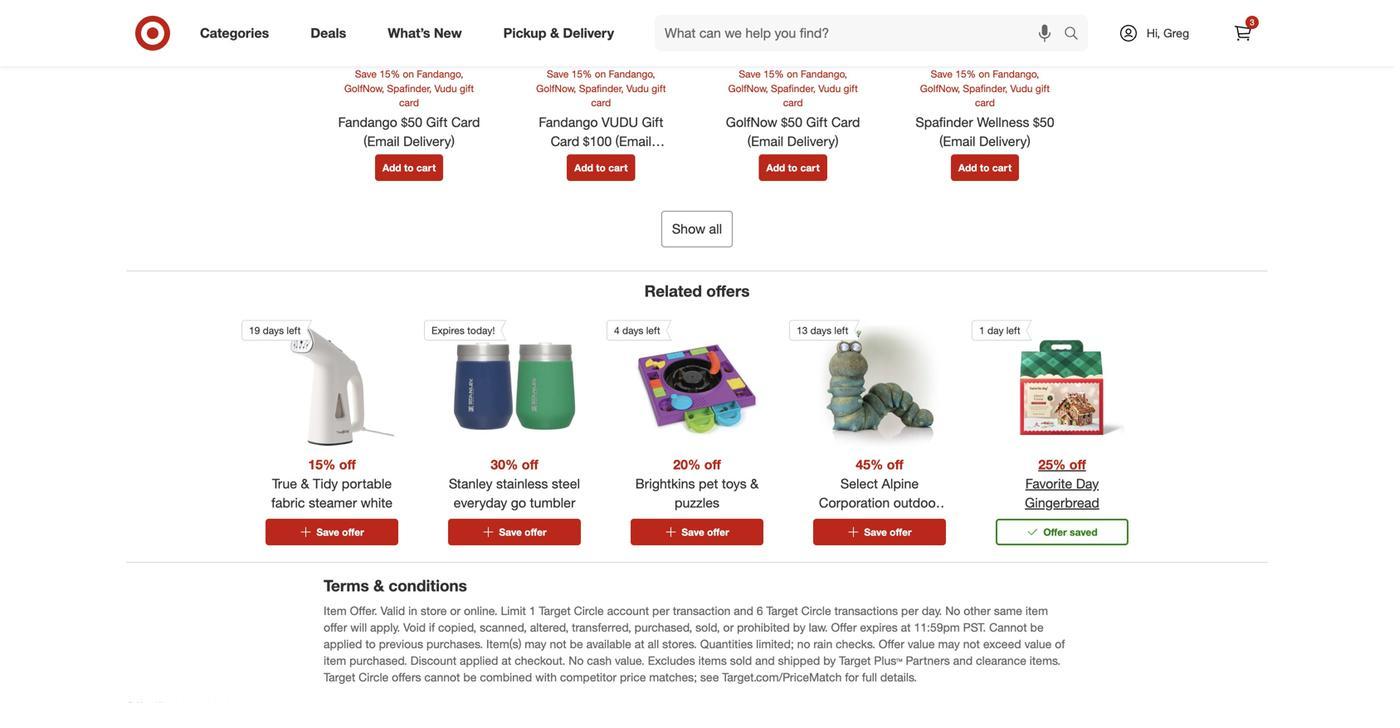 Task type: describe. For each thing, give the bounding box(es) containing it.
1 cart from the left
[[416, 161, 436, 174]]

expires today!
[[432, 324, 495, 337]]

2 vertical spatial be
[[463, 670, 477, 684]]

save offer button for puzzles
[[631, 519, 764, 545]]

20% off brightkins pet toys & puzzles
[[636, 457, 759, 511]]

0 vertical spatial by
[[793, 620, 806, 634]]

card inside $50.00 save 15% on fandango, golfnow, spafinder, vudu gift card spafinder wellness $50 (email delivery)
[[975, 96, 995, 109]]

hi, greg
[[1147, 26, 1190, 40]]

hi,
[[1147, 26, 1161, 40]]

cart for golfnow $50 gift card (email delivery)
[[801, 161, 820, 174]]

offers inside the terms & conditions item offer. valid in store or online. limit 1 target circle account per transaction and 6 target circle transactions per day. no other same item offer will apply. void if copied, scanned, altered, transferred, purchased, sold, or prohibited by law. offer expires at 11:59pm pst. cannot be applied to previous purchases. item(s) may not be available at all stores. quantities limited; no rain checks. offer value may not exceed value of item purchased. discount applied at checkout. no cash value. excludes items sold and shipped by target plus™ partners and clearance items. target circle offers cannot be combined with competitor price matches; see target.com/pricematch for full details.
[[392, 670, 421, 684]]

$50 inside $50.00 save 15% on fandango, golfnow, spafinder, vudu gift card spafinder wellness $50 (email delivery)
[[1033, 114, 1055, 130]]

save down corporation
[[864, 526, 887, 538]]

13 days left
[[797, 324, 849, 337]]

golfnow, inside save 15% on fandango, golfnow, spafinder, vudu gift card fandango vudu gift card $100 (email delivery)
[[536, 82, 576, 94]]

days for 20% off brightkins pet toys & puzzles
[[623, 324, 644, 337]]

on inside save 15% on fandango, golfnow, spafinder, vudu gift card fandango vudu gift card $100 (email delivery)
[[595, 68, 606, 80]]

target up altered,
[[539, 603, 571, 618]]

add to cart button for fandango vudu gift card $100 (email delivery)
[[567, 154, 635, 181]]

13
[[797, 324, 808, 337]]

online.
[[464, 603, 498, 618]]

$50.00 save 15% on fandango, golfnow, spafinder, vudu gift card golfnow $50 gift card (email delivery)
[[726, 46, 860, 149]]

show
[[672, 221, 706, 237]]

what's new
[[388, 25, 462, 41]]

toys
[[722, 476, 747, 492]]

(email inside $50.00 save 15% on fandango, golfnow, spafinder, vudu gift card golfnow $50 gift card (email delivery)
[[748, 133, 784, 149]]

stainless
[[496, 476, 548, 492]]

15% inside $50.00 save 15% on fandango, golfnow, spafinder, vudu gift card golfnow $50 gift card (email delivery)
[[764, 68, 784, 80]]

left for 20% off
[[646, 324, 660, 337]]

scanned,
[[480, 620, 527, 634]]

today!
[[467, 324, 495, 337]]

checkout.
[[515, 653, 566, 668]]

spafinder
[[916, 114, 973, 130]]

deals
[[311, 25, 346, 41]]

1 not from the left
[[550, 637, 567, 651]]

add to cart button for golfnow $50 gift card (email delivery)
[[759, 154, 827, 181]]

rain
[[814, 637, 833, 651]]

target down checks. on the bottom right of page
[[839, 653, 871, 668]]

15% off true & tidy portable fabric steamer white
[[271, 457, 393, 511]]

1 per from the left
[[652, 603, 670, 618]]

prohibited
[[737, 620, 790, 634]]

0 horizontal spatial item
[[324, 653, 346, 668]]

30% off stanley stainless steel everyday go tumbler
[[449, 457, 580, 511]]

golfnow, inside save 15% on fandango, golfnow, spafinder, vudu gift card fandango $50 gift card (email delivery)
[[344, 82, 384, 94]]

on inside save 15% on fandango, golfnow, spafinder, vudu gift card fandango $50 gift card (email delivery)
[[403, 68, 414, 80]]

spafinder, inside $50.00 save 15% on fandango, golfnow, spafinder, vudu gift card golfnow $50 gift card (email delivery)
[[771, 82, 816, 94]]

everyday
[[454, 495, 507, 511]]

$50 inside $50.00 save 15% on fandango, golfnow, spafinder, vudu gift card golfnow $50 gift card (email delivery)
[[781, 114, 803, 130]]

0 vertical spatial applied
[[324, 637, 362, 651]]

add for golfnow $50 gift card (email delivery)
[[767, 161, 785, 174]]

true
[[272, 476, 297, 492]]

card inside save 15% on fandango, golfnow, spafinder, vudu gift card fandango vudu gift card $100 (email delivery)
[[591, 96, 611, 109]]

gift inside save 15% on fandango, golfnow, spafinder, vudu gift card fandango vudu gift card $100 (email delivery)
[[652, 82, 666, 94]]

on inside $50.00 save 15% on fandango, golfnow, spafinder, vudu gift card spafinder wellness $50 (email delivery)
[[979, 68, 990, 80]]

1 horizontal spatial by
[[824, 653, 836, 668]]

fandango, inside save 15% on fandango, golfnow, spafinder, vudu gift card fandango vudu gift card $100 (email delivery)
[[609, 68, 655, 80]]

pet
[[699, 476, 718, 492]]

alpine
[[882, 476, 919, 492]]

shipped
[[778, 653, 820, 668]]

15% inside $50.00 save 15% on fandango, golfnow, spafinder, vudu gift card spafinder wellness $50 (email delivery)
[[956, 68, 976, 80]]

items
[[699, 653, 727, 668]]

to for spafinder wellness $50 (email delivery)
[[980, 161, 990, 174]]

deals link
[[297, 15, 367, 51]]

19 days left
[[249, 324, 301, 337]]

1 vertical spatial or
[[723, 620, 734, 634]]

$50.00 save 15% on fandango, golfnow, spafinder, vudu gift card spafinder wellness $50 (email delivery)
[[916, 46, 1055, 149]]

brightkins
[[636, 476, 695, 492]]

search button
[[1057, 15, 1097, 55]]

45% off select alpine corporation outdoor statuary
[[819, 457, 940, 530]]

purchased,
[[635, 620, 692, 634]]

on inside $50.00 save 15% on fandango, golfnow, spafinder, vudu gift card golfnow $50 gift card (email delivery)
[[787, 68, 798, 80]]

cash
[[587, 653, 612, 668]]

save inside save 15% on fandango, golfnow, spafinder, vudu gift card fandango $50 gift card (email delivery)
[[355, 68, 377, 80]]

store
[[421, 603, 447, 618]]

1 vertical spatial offer
[[831, 620, 857, 634]]

what's new link
[[374, 15, 483, 51]]

gift for $50
[[426, 114, 448, 130]]

target.com/pricematch
[[722, 670, 842, 684]]

vudu inside save 15% on fandango, golfnow, spafinder, vudu gift card fandango vudu gift card $100 (email delivery)
[[627, 82, 649, 94]]

white
[[361, 495, 393, 511]]

vudu inside $50.00 save 15% on fandango, golfnow, spafinder, vudu gift card spafinder wellness $50 (email delivery)
[[1011, 82, 1033, 94]]

conditions
[[389, 576, 467, 595]]

altered,
[[530, 620, 569, 634]]

card inside $50.00 save 15% on fandango, golfnow, spafinder, vudu gift card golfnow $50 gift card (email delivery)
[[832, 114, 860, 130]]

excludes
[[648, 653, 695, 668]]

1 horizontal spatial circle
[[574, 603, 604, 618]]

cannot
[[990, 620, 1027, 634]]

card inside save 15% on fandango, golfnow, spafinder, vudu gift card fandango $50 gift card (email delivery)
[[399, 96, 419, 109]]

card inside $50.00 save 15% on fandango, golfnow, spafinder, vudu gift card golfnow $50 gift card (email delivery)
[[783, 96, 803, 109]]

law.
[[809, 620, 828, 634]]

quantities
[[700, 637, 753, 651]]

left for 25% off
[[1007, 324, 1021, 337]]

1 inside the terms & conditions item offer. valid in store or online. limit 1 target circle account per transaction and 6 target circle transactions per day. no other same item offer will apply. void if copied, scanned, altered, transferred, purchased, sold, or prohibited by law. offer expires at 11:59pm pst. cannot be applied to previous purchases. item(s) may not be available at all stores. quantities limited; no rain checks. offer value may not exceed value of item purchased. discount applied at checkout. no cash value. excludes items sold and shipped by target plus™ partners and clearance items. target circle offers cannot be combined with competitor price matches; see target.com/pricematch for full details.
[[529, 603, 536, 618]]

1 horizontal spatial at
[[635, 637, 645, 651]]

spafinder, inside $50.00 save 15% on fandango, golfnow, spafinder, vudu gift card spafinder wellness $50 (email delivery)
[[963, 82, 1008, 94]]

pickup & delivery
[[504, 25, 614, 41]]

favorite
[[1026, 476, 1073, 492]]

1 horizontal spatial all
[[709, 221, 722, 237]]

tidy
[[313, 476, 338, 492]]

delivery) inside save 15% on fandango, golfnow, spafinder, vudu gift card fandango $50 gift card (email delivery)
[[403, 133, 455, 149]]

add to cart button for spafinder wellness $50 (email delivery)
[[951, 154, 1019, 181]]

portable
[[342, 476, 392, 492]]

add to cart for fandango vudu gift card $100 (email delivery)
[[575, 161, 628, 174]]

spafinder, inside save 15% on fandango, golfnow, spafinder, vudu gift card fandango $50 gift card (email delivery)
[[387, 82, 432, 94]]

previous
[[379, 637, 423, 651]]

(email inside $50.00 save 15% on fandango, golfnow, spafinder, vudu gift card spafinder wellness $50 (email delivery)
[[940, 133, 976, 149]]

value.
[[615, 653, 645, 668]]

$50 inside save 15% on fandango, golfnow, spafinder, vudu gift card fandango $50 gift card (email delivery)
[[401, 114, 422, 130]]

offer inside the terms & conditions item offer. valid in store or online. limit 1 target circle account per transaction and 6 target circle transactions per day. no other same item offer will apply. void if copied, scanned, altered, transferred, purchased, sold, or prohibited by law. offer expires at 11:59pm pst. cannot be applied to previous purchases. item(s) may not be available at all stores. quantities limited; no rain checks. offer value may not exceed value of item purchased. discount applied at checkout. no cash value. excludes items sold and shipped by target plus™ partners and clearance items. target circle offers cannot be combined with competitor price matches; see target.com/pricematch for full details.
[[324, 620, 347, 634]]

3 link
[[1225, 15, 1262, 51]]

puzzles
[[675, 495, 720, 511]]

save offer for statuary
[[864, 526, 912, 538]]

for
[[845, 670, 859, 684]]

golfnow
[[726, 114, 778, 130]]

categories link
[[186, 15, 290, 51]]

price
[[620, 670, 646, 684]]

see
[[700, 670, 719, 684]]

& inside 15% off true & tidy portable fabric steamer white
[[301, 476, 309, 492]]

45%
[[856, 457, 883, 473]]

add to cart for spafinder wellness $50 (email delivery)
[[959, 161, 1012, 174]]

transactions
[[835, 603, 898, 618]]

related offers
[[645, 281, 750, 300]]

gift inside $50.00 save 15% on fandango, golfnow, spafinder, vudu gift card golfnow $50 gift card (email delivery)
[[844, 82, 858, 94]]

0 horizontal spatial or
[[450, 603, 461, 618]]

spafinder, inside save 15% on fandango, golfnow, spafinder, vudu gift card fandango vudu gift card $100 (email delivery)
[[579, 82, 624, 94]]

2 may from the left
[[938, 637, 960, 651]]

0 vertical spatial be
[[1030, 620, 1044, 634]]

1 vertical spatial applied
[[460, 653, 498, 668]]

fandango, inside $50.00 save 15% on fandango, golfnow, spafinder, vudu gift card spafinder wellness $50 (email delivery)
[[993, 68, 1039, 80]]

& inside the terms & conditions item offer. valid in store or online. limit 1 target circle account per transaction and 6 target circle transactions per day. no other same item offer will apply. void if copied, scanned, altered, transferred, purchased, sold, or prohibited by law. offer expires at 11:59pm pst. cannot be applied to previous purchases. item(s) may not be available at all stores. quantities limited; no rain checks. offer value may not exceed value of item purchased. discount applied at checkout. no cash value. excludes items sold and shipped by target plus™ partners and clearance items. target circle offers cannot be combined with competitor price matches; see target.com/pricematch for full details.
[[373, 576, 384, 595]]

0 horizontal spatial no
[[569, 653, 584, 668]]

all inside the terms & conditions item offer. valid in store or online. limit 1 target circle account per transaction and 6 target circle transactions per day. no other same item offer will apply. void if copied, scanned, altered, transferred, purchased, sold, or prohibited by law. offer expires at 11:59pm pst. cannot be applied to previous purchases. item(s) may not be available at all stores. quantities limited; no rain checks. offer value may not exceed value of item purchased. discount applied at checkout. no cash value. excludes items sold and shipped by target plus™ partners and clearance items. target circle offers cannot be combined with competitor price matches; see target.com/pricematch for full details.
[[648, 637, 659, 651]]

pickup
[[504, 25, 547, 41]]

gift inside $50.00 save 15% on fandango, golfnow, spafinder, vudu gift card golfnow $50 gift card (email delivery)
[[806, 114, 828, 130]]

0 vertical spatial 1
[[979, 324, 985, 337]]

0 vertical spatial no
[[946, 603, 961, 618]]

stanley
[[449, 476, 493, 492]]

0 horizontal spatial and
[[734, 603, 754, 618]]

account
[[607, 603, 649, 618]]

copied,
[[438, 620, 477, 634]]

1 add from the left
[[382, 161, 401, 174]]

categories
[[200, 25, 269, 41]]

competitor
[[560, 670, 617, 684]]

delivery) inside save 15% on fandango, golfnow, spafinder, vudu gift card fandango vudu gift card $100 (email delivery)
[[576, 152, 627, 168]]

golfnow, inside $50.00 save 15% on fandango, golfnow, spafinder, vudu gift card spafinder wellness $50 (email delivery)
[[920, 82, 960, 94]]

if
[[429, 620, 435, 634]]

$50.00 for $50
[[773, 46, 813, 62]]

valid
[[381, 603, 405, 618]]

transferred,
[[572, 620, 631, 634]]

target down purchased.
[[324, 670, 355, 684]]

sold,
[[696, 620, 720, 634]]

11:59pm
[[914, 620, 960, 634]]

full
[[862, 670, 877, 684]]

delivery) inside $50.00 save 15% on fandango, golfnow, spafinder, vudu gift card spafinder wellness $50 (email delivery)
[[979, 133, 1031, 149]]

saved
[[1070, 526, 1098, 538]]

& right pickup
[[550, 25, 559, 41]]

no
[[797, 637, 811, 651]]

cart for spafinder wellness $50 (email delivery)
[[993, 161, 1012, 174]]



Task type: vqa. For each thing, say whether or not it's contained in the screenshot.
bottommost BE
yes



Task type: locate. For each thing, give the bounding box(es) containing it.
per left day.
[[901, 603, 919, 618]]

19
[[249, 324, 260, 337]]

expires
[[432, 324, 465, 337]]

left right 19 at the left top of page
[[287, 324, 301, 337]]

purchases.
[[426, 637, 483, 651]]

2 horizontal spatial offer
[[1044, 526, 1067, 538]]

add to cart button down golfnow
[[759, 154, 827, 181]]

1 day left
[[979, 324, 1021, 337]]

be
[[1030, 620, 1044, 634], [570, 637, 583, 651], [463, 670, 477, 684]]

and
[[734, 603, 754, 618], [755, 653, 775, 668], [953, 653, 973, 668]]

1 left from the left
[[287, 324, 301, 337]]

wellness
[[977, 114, 1030, 130]]

2 save offer button from the left
[[448, 519, 581, 545]]

$50
[[401, 114, 422, 130], [781, 114, 803, 130], [1033, 114, 1055, 130]]

item
[[1026, 603, 1048, 618], [324, 653, 346, 668]]

2 fandango, from the left
[[609, 68, 655, 80]]

target right 6
[[766, 603, 798, 618]]

save offer button down steamer
[[266, 519, 398, 545]]

1 spafinder, from the left
[[387, 82, 432, 94]]

offer up plus™ at the right of page
[[879, 637, 905, 651]]

offer left saved
[[1044, 526, 1067, 538]]

add down "$100"
[[575, 161, 593, 174]]

show all link
[[661, 211, 733, 247]]

statuary
[[856, 513, 904, 530]]

save offer button down 'puzzles'
[[631, 519, 764, 545]]

golfnow,
[[344, 82, 384, 94], [536, 82, 576, 94], [728, 82, 768, 94], [920, 82, 960, 94]]

save up the spafinder at the right top of page
[[931, 68, 953, 80]]

be right cannot on the bottom left
[[463, 670, 477, 684]]

1 value from the left
[[908, 637, 935, 651]]

items.
[[1030, 653, 1061, 668]]

(email
[[364, 133, 400, 149], [616, 133, 652, 149], [748, 133, 784, 149], [940, 133, 976, 149]]

off inside 30% off stanley stainless steel everyday go tumbler
[[522, 457, 538, 473]]

3 card from the left
[[783, 96, 803, 109]]

4 spafinder, from the left
[[963, 82, 1008, 94]]

card
[[451, 114, 480, 130], [832, 114, 860, 130], [551, 133, 580, 149]]

spafinder, down what's
[[387, 82, 432, 94]]

1 horizontal spatial days
[[623, 324, 644, 337]]

add down the spafinder at the right top of page
[[959, 161, 977, 174]]

and down the limited;
[[755, 653, 775, 668]]

0 horizontal spatial $50.00
[[773, 46, 813, 62]]

0 vertical spatial all
[[709, 221, 722, 237]]

4 days left
[[614, 324, 660, 337]]

2 fandango from the left
[[539, 114, 598, 130]]

vudu inside $50.00 save 15% on fandango, golfnow, spafinder, vudu gift card golfnow $50 gift card (email delivery)
[[819, 82, 841, 94]]

no up competitor at the left bottom
[[569, 653, 584, 668]]

on up wellness
[[979, 68, 990, 80]]

offer for puzzles
[[707, 526, 729, 538]]

save up golfnow
[[739, 68, 761, 80]]

be down transferred, on the left
[[570, 637, 583, 651]]

& inside 20% off brightkins pet toys & puzzles
[[750, 476, 759, 492]]

off for 45% off
[[887, 457, 904, 473]]

vudu down new
[[435, 82, 457, 94]]

2 golfnow, from the left
[[536, 82, 576, 94]]

15% up the spafinder at the right top of page
[[956, 68, 976, 80]]

0 horizontal spatial applied
[[324, 637, 362, 651]]

1 vertical spatial at
[[635, 637, 645, 651]]

off up alpine
[[887, 457, 904, 473]]

2 horizontal spatial card
[[832, 114, 860, 130]]

0 vertical spatial offer
[[1044, 526, 1067, 538]]

1 gift from the left
[[426, 114, 448, 130]]

combined
[[480, 670, 532, 684]]

vudu
[[602, 114, 638, 130]]

gift
[[426, 114, 448, 130], [642, 114, 664, 130], [806, 114, 828, 130]]

save offer down steamer
[[317, 526, 364, 538]]

& right the true
[[301, 476, 309, 492]]

& right toys at the bottom right of page
[[750, 476, 759, 492]]

days right '13'
[[811, 324, 832, 337]]

3 add to cart from the left
[[767, 161, 820, 174]]

0 horizontal spatial by
[[793, 620, 806, 634]]

left for 15% off
[[287, 324, 301, 337]]

gift for vudu
[[642, 114, 664, 130]]

gift inside $50.00 save 15% on fandango, golfnow, spafinder, vudu gift card spafinder wellness $50 (email delivery)
[[1036, 82, 1050, 94]]

save offer down outdoor
[[864, 526, 912, 538]]

golfnow, down pickup & delivery
[[536, 82, 576, 94]]

2 horizontal spatial days
[[811, 324, 832, 337]]

save offer button for go
[[448, 519, 581, 545]]

0 vertical spatial item
[[1026, 603, 1048, 618]]

vudu up wellness
[[1011, 82, 1033, 94]]

0 horizontal spatial value
[[908, 637, 935, 651]]

3 add from the left
[[767, 161, 785, 174]]

1 vertical spatial be
[[570, 637, 583, 651]]

offer inside button
[[1044, 526, 1067, 538]]

1 vertical spatial no
[[569, 653, 584, 668]]

15% inside save 15% on fandango, golfnow, spafinder, vudu gift card fandango vudu gift card $100 (email delivery)
[[572, 68, 592, 80]]

gift
[[460, 82, 474, 94], [652, 82, 666, 94], [844, 82, 858, 94], [1036, 82, 1050, 94]]

offer down the go
[[525, 526, 547, 538]]

2 horizontal spatial circle
[[801, 603, 831, 618]]

days for 15% off true & tidy portable fabric steamer white
[[263, 324, 284, 337]]

card inside save 15% on fandango, golfnow, spafinder, vudu gift card fandango vudu gift card $100 (email delivery)
[[551, 133, 580, 149]]

2 $50.00 from the left
[[965, 46, 1005, 62]]

card for (email
[[551, 133, 580, 149]]

offer down item
[[324, 620, 347, 634]]

add to cart button down save 15% on fandango, golfnow, spafinder, vudu gift card fandango $50 gift card (email delivery) at the left of page
[[375, 154, 443, 181]]

add to cart button down wellness
[[951, 154, 1019, 181]]

spafinder,
[[387, 82, 432, 94], [579, 82, 624, 94], [771, 82, 816, 94], [963, 82, 1008, 94]]

$50.00 inside $50.00 save 15% on fandango, golfnow, spafinder, vudu gift card golfnow $50 gift card (email delivery)
[[773, 46, 813, 62]]

sold
[[730, 653, 752, 668]]

2 value from the left
[[1025, 637, 1052, 651]]

add to cart button down "$100"
[[567, 154, 635, 181]]

2 vertical spatial at
[[502, 653, 512, 668]]

1 (email from the left
[[364, 133, 400, 149]]

left right '13'
[[835, 324, 849, 337]]

4 add to cart from the left
[[959, 161, 1012, 174]]

target
[[539, 603, 571, 618], [766, 603, 798, 618], [839, 653, 871, 668], [324, 670, 355, 684]]

same
[[994, 603, 1023, 618]]

$50.00 up wellness
[[965, 46, 1005, 62]]

fabric
[[271, 495, 305, 511]]

select
[[841, 476, 878, 492]]

2 add from the left
[[575, 161, 593, 174]]

save offer for puzzles
[[682, 526, 729, 538]]

all
[[709, 221, 722, 237], [648, 637, 659, 651]]

days right 19 at the left top of page
[[263, 324, 284, 337]]

2 save offer from the left
[[499, 526, 547, 538]]

off up day
[[1070, 457, 1086, 473]]

save inside $50.00 save 15% on fandango, golfnow, spafinder, vudu gift card spafinder wellness $50 (email delivery)
[[931, 68, 953, 80]]

1 horizontal spatial or
[[723, 620, 734, 634]]

not down pst.
[[963, 637, 980, 651]]

delivery
[[563, 25, 614, 41]]

4 vudu from the left
[[1011, 82, 1033, 94]]

purchased.
[[350, 653, 407, 668]]

all down purchased,
[[648, 637, 659, 651]]

1 horizontal spatial value
[[1025, 637, 1052, 651]]

fandango, up vudu
[[609, 68, 655, 80]]

$50.00
[[773, 46, 813, 62], [965, 46, 1005, 62]]

may down 11:59pm
[[938, 637, 960, 651]]

1 vertical spatial item
[[324, 653, 346, 668]]

off for 15% off
[[339, 457, 356, 473]]

15% up tidy
[[308, 457, 336, 473]]

available
[[586, 637, 631, 651]]

save offer button for fabric
[[266, 519, 398, 545]]

1 horizontal spatial offer
[[879, 637, 905, 651]]

1 horizontal spatial applied
[[460, 653, 498, 668]]

0 horizontal spatial all
[[648, 637, 659, 651]]

save offer button down corporation
[[813, 519, 946, 545]]

3 off from the left
[[705, 457, 721, 473]]

0 horizontal spatial offer
[[831, 620, 857, 634]]

3 vudu from the left
[[819, 82, 841, 94]]

to down save 15% on fandango, golfnow, spafinder, vudu gift card fandango $50 gift card (email delivery) at the left of page
[[404, 161, 414, 174]]

1 on from the left
[[403, 68, 414, 80]]

3 spafinder, from the left
[[771, 82, 816, 94]]

circle up transferred, on the left
[[574, 603, 604, 618]]

15%
[[380, 68, 400, 80], [572, 68, 592, 80], [764, 68, 784, 80], [956, 68, 976, 80], [308, 457, 336, 473]]

4 gift from the left
[[1036, 82, 1050, 94]]

pst.
[[963, 620, 986, 634]]

1 $50.00 from the left
[[773, 46, 813, 62]]

2 gift from the left
[[642, 114, 664, 130]]

$50.00 up golfnow
[[773, 46, 813, 62]]

2 horizontal spatial at
[[901, 620, 911, 634]]

0 vertical spatial at
[[901, 620, 911, 634]]

fandango for (email
[[338, 114, 397, 130]]

1 fandango, from the left
[[417, 68, 463, 80]]

1 off from the left
[[339, 457, 356, 473]]

2 horizontal spatial and
[[953, 653, 973, 668]]

corporation
[[819, 495, 890, 511]]

1 vertical spatial offers
[[392, 670, 421, 684]]

3 save offer button from the left
[[631, 519, 764, 545]]

0 horizontal spatial gift
[[426, 114, 448, 130]]

pickup & delivery link
[[489, 15, 635, 51]]

0 horizontal spatial $50
[[401, 114, 422, 130]]

offer for go
[[525, 526, 547, 538]]

1 save offer button from the left
[[266, 519, 398, 545]]

delivery) inside $50.00 save 15% on fandango, golfnow, spafinder, vudu gift card golfnow $50 gift card (email delivery)
[[787, 133, 839, 149]]

left for 45% off
[[835, 324, 849, 337]]

1 vertical spatial 1
[[529, 603, 536, 618]]

save inside save 15% on fandango, golfnow, spafinder, vudu gift card fandango vudu gift card $100 (email delivery)
[[547, 68, 569, 80]]

golfnow, inside $50.00 save 15% on fandango, golfnow, spafinder, vudu gift card golfnow $50 gift card (email delivery)
[[728, 82, 768, 94]]

fandango inside save 15% on fandango, golfnow, spafinder, vudu gift card fandango $50 gift card (email delivery)
[[338, 114, 397, 130]]

add to cart down wellness
[[959, 161, 1012, 174]]

2 gift from the left
[[652, 82, 666, 94]]

steel
[[552, 476, 580, 492]]

0 horizontal spatial offers
[[392, 670, 421, 684]]

1 $50 from the left
[[401, 114, 422, 130]]

2 horizontal spatial be
[[1030, 620, 1044, 634]]

save 15% on fandango, golfnow, spafinder, vudu gift card fandango vudu gift card $100 (email delivery)
[[536, 68, 666, 168]]

off inside 15% off true & tidy portable fabric steamer white
[[339, 457, 356, 473]]

fandango,
[[417, 68, 463, 80], [609, 68, 655, 80], [801, 68, 847, 80], [993, 68, 1039, 80]]

on down what's
[[403, 68, 414, 80]]

expires
[[860, 620, 898, 634]]

item(s)
[[486, 637, 522, 651]]

partners
[[906, 653, 950, 668]]

0 horizontal spatial fandango
[[338, 114, 397, 130]]

to inside the terms & conditions item offer. valid in store or online. limit 1 target circle account per transaction and 6 target circle transactions per day. no other same item offer will apply. void if copied, scanned, altered, transferred, purchased, sold, or prohibited by law. offer expires at 11:59pm pst. cannot be applied to previous purchases. item(s) may not be available at all stores. quantities limited; no rain checks. offer value may not exceed value of item purchased. discount applied at checkout. no cash value. excludes items sold and shipped by target plus™ partners and clearance items. target circle offers cannot be combined with competitor price matches; see target.com/pricematch for full details.
[[365, 637, 376, 651]]

0 horizontal spatial circle
[[359, 670, 389, 684]]

left right day
[[1007, 324, 1021, 337]]

outdoor
[[894, 495, 940, 511]]

15% down delivery
[[572, 68, 592, 80]]

15% inside save 15% on fandango, golfnow, spafinder, vudu gift card fandango $50 gift card (email delivery)
[[380, 68, 400, 80]]

0 vertical spatial offers
[[707, 281, 750, 300]]

apply.
[[370, 620, 400, 634]]

3 days from the left
[[811, 324, 832, 337]]

off inside '25% off favorite day gingerbread'
[[1070, 457, 1086, 473]]

will
[[351, 620, 367, 634]]

save down 'puzzles'
[[682, 526, 705, 538]]

with
[[535, 670, 557, 684]]

off up stainless
[[522, 457, 538, 473]]

1 horizontal spatial card
[[551, 133, 580, 149]]

circle down purchased.
[[359, 670, 389, 684]]

add to cart for golfnow $50 gift card (email delivery)
[[767, 161, 820, 174]]

2 on from the left
[[595, 68, 606, 80]]

2 horizontal spatial $50
[[1033, 114, 1055, 130]]

4 on from the left
[[979, 68, 990, 80]]

on down delivery
[[595, 68, 606, 80]]

5 off from the left
[[1070, 457, 1086, 473]]

3 golfnow, from the left
[[728, 82, 768, 94]]

4 off from the left
[[887, 457, 904, 473]]

circle up law.
[[801, 603, 831, 618]]

2 (email from the left
[[616, 133, 652, 149]]

2 vudu from the left
[[627, 82, 649, 94]]

be right cannot
[[1030, 620, 1044, 634]]

off for 25% off
[[1070, 457, 1086, 473]]

greg
[[1164, 26, 1190, 40]]

spafinder, up golfnow
[[771, 82, 816, 94]]

applied
[[324, 637, 362, 651], [460, 653, 498, 668]]

1 card from the left
[[399, 96, 419, 109]]

off for 30% off
[[522, 457, 538, 473]]

2 cart from the left
[[609, 161, 628, 174]]

15% inside 15% off true & tidy portable fabric steamer white
[[308, 457, 336, 473]]

3 on from the left
[[787, 68, 798, 80]]

1 vertical spatial by
[[824, 653, 836, 668]]

off up pet
[[705, 457, 721, 473]]

2 not from the left
[[963, 637, 980, 651]]

save offer for go
[[499, 526, 547, 538]]

gift inside save 15% on fandango, golfnow, spafinder, vudu gift card fandango $50 gift card (email delivery)
[[426, 114, 448, 130]]

15% down what's
[[380, 68, 400, 80]]

new
[[434, 25, 462, 41]]

save offer down the go
[[499, 526, 547, 538]]

What can we help you find? suggestions appear below search field
[[655, 15, 1068, 51]]

all right show
[[709, 221, 722, 237]]

1 gift from the left
[[460, 82, 474, 94]]

3 $50 from the left
[[1033, 114, 1055, 130]]

matches;
[[649, 670, 697, 684]]

save offer button down the go
[[448, 519, 581, 545]]

25% off favorite day gingerbread
[[1025, 457, 1100, 511]]

by down rain
[[824, 653, 836, 668]]

per
[[652, 603, 670, 618], [901, 603, 919, 618]]

offers right related
[[707, 281, 750, 300]]

save 15% on fandango, golfnow, spafinder, vudu gift card fandango $50 gift card (email delivery)
[[338, 68, 480, 149]]

save inside $50.00 save 15% on fandango, golfnow, spafinder, vudu gift card golfnow $50 gift card (email delivery)
[[739, 68, 761, 80]]

4 cart from the left
[[993, 161, 1012, 174]]

1 horizontal spatial 1
[[979, 324, 985, 337]]

0 horizontal spatial at
[[502, 653, 512, 668]]

4 add to cart button from the left
[[951, 154, 1019, 181]]

1 vertical spatial all
[[648, 637, 659, 651]]

3 fandango, from the left
[[801, 68, 847, 80]]

3 gift from the left
[[844, 82, 858, 94]]

& up valid
[[373, 576, 384, 595]]

4 golfnow, from the left
[[920, 82, 960, 94]]

1 horizontal spatial $50
[[781, 114, 803, 130]]

25%
[[1039, 457, 1066, 473]]

spafinder, up wellness
[[963, 82, 1008, 94]]

save offer button for statuary
[[813, 519, 946, 545]]

not down altered,
[[550, 637, 567, 651]]

no
[[946, 603, 961, 618], [569, 653, 584, 668]]

2 card from the left
[[591, 96, 611, 109]]

1 save offer from the left
[[317, 526, 364, 538]]

value up items. on the bottom of page
[[1025, 637, 1052, 651]]

2 vertical spatial offer
[[879, 637, 905, 651]]

offers down discount
[[392, 670, 421, 684]]

(email inside save 15% on fandango, golfnow, spafinder, vudu gift card fandango vudu gift card $100 (email delivery)
[[616, 133, 652, 149]]

card inside save 15% on fandango, golfnow, spafinder, vudu gift card fandango $50 gift card (email delivery)
[[451, 114, 480, 130]]

4 (email from the left
[[940, 133, 976, 149]]

1 horizontal spatial $50.00
[[965, 46, 1005, 62]]

0 horizontal spatial days
[[263, 324, 284, 337]]

$50.00 inside $50.00 save 15% on fandango, golfnow, spafinder, vudu gift card spafinder wellness $50 (email delivery)
[[965, 46, 1005, 62]]

off for 20% off
[[705, 457, 721, 473]]

0 horizontal spatial not
[[550, 637, 567, 651]]

4 fandango, from the left
[[993, 68, 1039, 80]]

off up portable
[[339, 457, 356, 473]]

1 horizontal spatial be
[[570, 637, 583, 651]]

1
[[979, 324, 985, 337], [529, 603, 536, 618]]

offer down outdoor
[[890, 526, 912, 538]]

4 card from the left
[[975, 96, 995, 109]]

1 add to cart from the left
[[382, 161, 436, 174]]

vudu
[[435, 82, 457, 94], [627, 82, 649, 94], [819, 82, 841, 94], [1011, 82, 1033, 94]]

cart down "$100"
[[609, 161, 628, 174]]

0 horizontal spatial card
[[451, 114, 480, 130]]

1 horizontal spatial offers
[[707, 281, 750, 300]]

save down steamer
[[317, 526, 339, 538]]

1 horizontal spatial no
[[946, 603, 961, 618]]

1 may from the left
[[525, 637, 547, 651]]

4 save offer from the left
[[864, 526, 912, 538]]

2 left from the left
[[646, 324, 660, 337]]

0 horizontal spatial be
[[463, 670, 477, 684]]

golfnow, up golfnow
[[728, 82, 768, 94]]

at up value. at the bottom of the page
[[635, 637, 645, 651]]

gift inside save 15% on fandango, golfnow, spafinder, vudu gift card fandango vudu gift card $100 (email delivery)
[[642, 114, 664, 130]]

2 $50 from the left
[[781, 114, 803, 130]]

1 right limit
[[529, 603, 536, 618]]

item
[[324, 603, 347, 618]]

steamer
[[309, 495, 357, 511]]

gingerbread
[[1025, 495, 1100, 511]]

fandango, inside $50.00 save 15% on fandango, golfnow, spafinder, vudu gift card golfnow $50 gift card (email delivery)
[[801, 68, 847, 80]]

1 horizontal spatial not
[[963, 637, 980, 651]]

cart for fandango vudu gift card $100 (email delivery)
[[609, 161, 628, 174]]

2 horizontal spatial gift
[[806, 114, 828, 130]]

limit
[[501, 603, 526, 618]]

2 add to cart from the left
[[575, 161, 628, 174]]

offer up checks. on the bottom right of page
[[831, 620, 857, 634]]

cannot
[[424, 670, 460, 684]]

0 horizontal spatial 1
[[529, 603, 536, 618]]

1 golfnow, from the left
[[344, 82, 384, 94]]

1 horizontal spatial fandango
[[539, 114, 598, 130]]

vudu up vudu
[[627, 82, 649, 94]]

or up copied,
[[450, 603, 461, 618]]

card for delivery)
[[451, 114, 480, 130]]

offer
[[342, 526, 364, 538], [525, 526, 547, 538], [707, 526, 729, 538], [890, 526, 912, 538], [324, 620, 347, 634]]

2 per from the left
[[901, 603, 919, 618]]

save down deals 'link'
[[355, 68, 377, 80]]

$100
[[583, 133, 612, 149]]

value
[[908, 637, 935, 651], [1025, 637, 1052, 651]]

fandango inside save 15% on fandango, golfnow, spafinder, vudu gift card fandango vudu gift card $100 (email delivery)
[[539, 114, 598, 130]]

exceed
[[983, 637, 1022, 651]]

1 fandango from the left
[[338, 114, 397, 130]]

1 horizontal spatial gift
[[642, 114, 664, 130]]

offer for fabric
[[342, 526, 364, 538]]

offer saved
[[1044, 526, 1098, 538]]

add for fandango vudu gift card $100 (email delivery)
[[575, 161, 593, 174]]

save offer for fabric
[[317, 526, 364, 538]]

offer for statuary
[[890, 526, 912, 538]]

save down the go
[[499, 526, 522, 538]]

vudu inside save 15% on fandango, golfnow, spafinder, vudu gift card fandango $50 gift card (email delivery)
[[435, 82, 457, 94]]

1 days from the left
[[263, 324, 284, 337]]

to for golfnow $50 gift card (email delivery)
[[788, 161, 798, 174]]

value up partners
[[908, 637, 935, 651]]

fandango, down new
[[417, 68, 463, 80]]

item left purchased.
[[324, 653, 346, 668]]

details.
[[881, 670, 917, 684]]

on
[[403, 68, 414, 80], [595, 68, 606, 80], [787, 68, 798, 80], [979, 68, 990, 80]]

and left 6
[[734, 603, 754, 618]]

to for fandango vudu gift card $100 (email delivery)
[[596, 161, 606, 174]]

to down $50.00 save 15% on fandango, golfnow, spafinder, vudu gift card golfnow $50 gift card (email delivery)
[[788, 161, 798, 174]]

no right day.
[[946, 603, 961, 618]]

2 add to cart button from the left
[[567, 154, 635, 181]]

3 (email from the left
[[748, 133, 784, 149]]

2 off from the left
[[522, 457, 538, 473]]

days
[[263, 324, 284, 337], [623, 324, 644, 337], [811, 324, 832, 337]]

save offer down 'puzzles'
[[682, 526, 729, 538]]

4 left from the left
[[1007, 324, 1021, 337]]

off inside 20% off brightkins pet toys & puzzles
[[705, 457, 721, 473]]

2 spafinder, from the left
[[579, 82, 624, 94]]

1 vudu from the left
[[435, 82, 457, 94]]

add to cart down golfnow
[[767, 161, 820, 174]]

1 horizontal spatial per
[[901, 603, 919, 618]]

of
[[1055, 637, 1065, 651]]

1 left day
[[979, 324, 985, 337]]

other
[[964, 603, 991, 618]]

15% up golfnow
[[764, 68, 784, 80]]

may
[[525, 637, 547, 651], [938, 637, 960, 651]]

3 left from the left
[[835, 324, 849, 337]]

fandango for $100
[[539, 114, 598, 130]]

3 gift from the left
[[806, 114, 828, 130]]

0 vertical spatial or
[[450, 603, 461, 618]]

1 horizontal spatial and
[[755, 653, 775, 668]]

offers
[[707, 281, 750, 300], [392, 670, 421, 684]]

applied down will
[[324, 637, 362, 651]]

fandango, inside save 15% on fandango, golfnow, spafinder, vudu gift card fandango $50 gift card (email delivery)
[[417, 68, 463, 80]]

add to cart down save 15% on fandango, golfnow, spafinder, vudu gift card fandango $50 gift card (email delivery) at the left of page
[[382, 161, 436, 174]]

1 add to cart button from the left
[[375, 154, 443, 181]]

4 save offer button from the left
[[813, 519, 946, 545]]

days for 45% off select alpine corporation outdoor statuary
[[811, 324, 832, 337]]

add down save 15% on fandango, golfnow, spafinder, vudu gift card fandango $50 gift card (email delivery) at the left of page
[[382, 161, 401, 174]]

0 horizontal spatial per
[[652, 603, 670, 618]]

3 add to cart button from the left
[[759, 154, 827, 181]]

1 horizontal spatial may
[[938, 637, 960, 651]]

3 save offer from the left
[[682, 526, 729, 538]]

0 horizontal spatial may
[[525, 637, 547, 651]]

add to cart down "$100"
[[575, 161, 628, 174]]

save down pickup & delivery
[[547, 68, 569, 80]]

gift inside save 15% on fandango, golfnow, spafinder, vudu gift card fandango $50 gift card (email delivery)
[[460, 82, 474, 94]]

off inside 45% off select alpine corporation outdoor statuary
[[887, 457, 904, 473]]

$50.00 for wellness
[[965, 46, 1005, 62]]

3 cart from the left
[[801, 161, 820, 174]]

(email inside save 15% on fandango, golfnow, spafinder, vudu gift card fandango $50 gift card (email delivery)
[[364, 133, 400, 149]]

1 horizontal spatial item
[[1026, 603, 1048, 618]]

2 days from the left
[[623, 324, 644, 337]]

add for spafinder wellness $50 (email delivery)
[[959, 161, 977, 174]]

4 add from the left
[[959, 161, 977, 174]]



